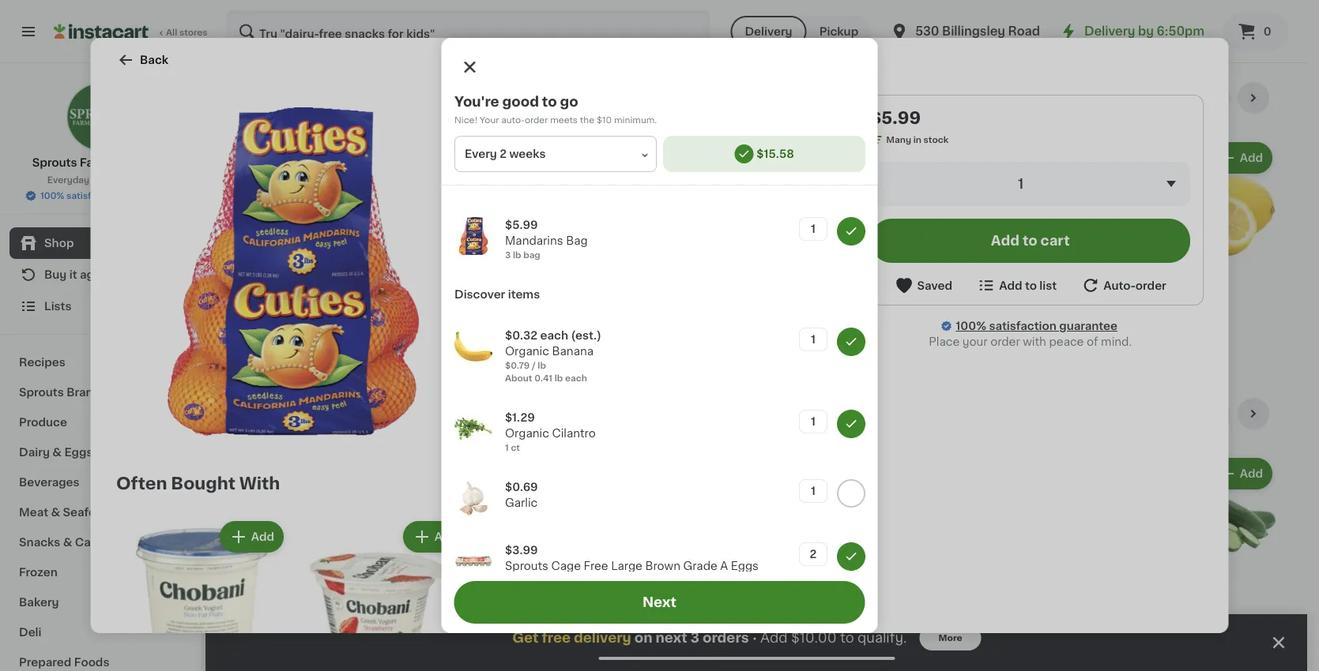 Task type: describe. For each thing, give the bounding box(es) containing it.
place
[[929, 337, 959, 348]]

unselect item image
[[844, 550, 858, 564]]

produce link
[[9, 408, 192, 438]]

/ inside organic banana $0.79 / lb about 0.41 lb each
[[264, 321, 268, 330]]

$1.29
[[505, 413, 535, 424]]

prepared foods
[[19, 658, 109, 669]]

guarantee inside 100% satisfaction guarantee button
[[122, 192, 168, 200]]

$0.69
[[505, 482, 538, 493]]

to inside the you're good to go nice! your auto-order meets the $10 minimum.
[[542, 95, 557, 109]]

unselect item image for cilantro
[[844, 417, 858, 432]]

$10
[[596, 116, 612, 125]]

recipes
[[19, 357, 65, 368]]

each (est.) for yellow onion
[[874, 600, 942, 613]]

shop link
[[9, 228, 192, 259]]

88
[[1010, 286, 1022, 294]]

often
[[116, 476, 167, 492]]

auto-order more items dialog
[[442, 38, 878, 672]]

everyday
[[47, 176, 89, 185]]

candy
[[75, 538, 113, 549]]

service type group
[[731, 16, 871, 47]]

organic blueberries 1 pint container
[[838, 306, 948, 330]]

meat & seafood link
[[9, 498, 192, 528]]

0 for $ 0 25
[[396, 285, 408, 302]]

gmo down a
[[712, 584, 735, 593]]

6:50pm
[[1157, 26, 1205, 37]]

add inside treatment tracker modal dialog
[[761, 632, 788, 645]]

auto-order
[[1103, 280, 1166, 291]]

0 inside 'button'
[[1264, 26, 1272, 37]]

qualify.
[[858, 632, 907, 645]]

0 for $ 0 32
[[246, 285, 258, 302]]

530 billingsley road button
[[890, 9, 1040, 54]]

$5.99 mandarins bag 3 lb bag
[[505, 220, 588, 260]]

more
[[523, 179, 553, 191]]

frozen
[[19, 568, 58, 579]]

get free delivery on next 3 orders • add $10.00 to qualify.
[[512, 632, 907, 645]]

it
[[69, 270, 77, 281]]

1 horizontal spatial non-gmo
[[882, 268, 928, 276]]

grade
[[683, 561, 717, 572]]

$0.59
[[387, 321, 413, 330]]

lb inside the $5.99 mandarins bag 3 lb bag
[[513, 251, 521, 260]]

buy
[[44, 270, 67, 281]]

lb down 32
[[270, 321, 278, 330]]

onions
[[622, 622, 661, 633]]

yellow onion $1.49 / lb about 0.69 lb each
[[838, 622, 920, 659]]

3 inside treatment tracker modal dialog
[[691, 632, 700, 645]]

1 ct
[[538, 321, 553, 330]]

lb inside mandarins bag 3 lb bag
[[501, 119, 512, 130]]

beverages link
[[9, 468, 192, 498]]

add to cart button
[[870, 219, 1190, 263]]

organic inside "organic cucumber 1 ct"
[[387, 622, 432, 633]]

bakery
[[19, 598, 59, 609]]

(est.) for yellow onion
[[909, 600, 942, 613]]

to inside treatment tracker modal dialog
[[840, 632, 854, 645]]

1 inside organic blueberries 1 pint container
[[838, 321, 842, 330]]

white
[[752, 622, 785, 633]]

0 vertical spatial eggs
[[64, 447, 93, 459]]

back
[[140, 55, 168, 66]]

garlic image
[[454, 480, 492, 518]]

1 vertical spatial beets
[[753, 638, 785, 649]]

organic inside organic banana $0.79 / lb about 0.41 lb each
[[237, 306, 281, 317]]

with
[[1023, 337, 1046, 348]]

everyday store prices link
[[47, 174, 154, 187]]

product group containing 3
[[988, 139, 1126, 332]]

organic non-gmo for organic celery
[[239, 584, 327, 593]]

to right 88
[[1025, 280, 1037, 291]]

view all (40+)
[[1094, 92, 1170, 104]]

organic inside the $1.29 organic cilantro 1 ct
[[505, 428, 549, 440]]

bag inside mandarins bag 3 lb bag
[[514, 119, 536, 130]]

get
[[512, 632, 539, 645]]

lb up 0.43
[[421, 321, 430, 330]]

fresh for fresh fruit
[[237, 90, 286, 106]]

bag inside mandarins bag 3 lb bag
[[588, 96, 622, 113]]

$ for $ 3 88
[[991, 286, 997, 294]]

view all (40+) button
[[1087, 82, 1187, 114]]

seafood
[[63, 508, 111, 519]]

lb up the $1.29 organic cilantro 1 ct on the left of the page
[[554, 374, 563, 383]]

delivery for delivery
[[745, 26, 793, 37]]

0.41 inside organic banana $0.79 / lb about 0.41 lb each
[[266, 334, 283, 343]]

$0.99 element
[[1138, 599, 1276, 620]]

2 cucumber from the left
[[1138, 622, 1197, 633]]

bakery link
[[9, 588, 192, 618]]

$ for $ 0 25
[[391, 286, 396, 294]]

oz inside organic raspberries 6 oz container
[[996, 321, 1007, 330]]

2 unselect item image from the top
[[844, 335, 858, 349]]

03
[[856, 602, 868, 611]]

ingredients
[[491, 148, 556, 159]]

1 button for organic cilantro
[[799, 410, 827, 434]]

organic inside organic green onions 1 bunch
[[538, 622, 582, 633]]

lb right 0.69
[[889, 650, 897, 659]]

organic cucumber 1 ct
[[387, 622, 493, 646]]

sprouts inside $3.99 sprouts cage free large brown grade a eggs
[[505, 561, 548, 572]]

instacart logo image
[[54, 22, 149, 41]]

$1.49
[[838, 638, 862, 646]]

organic up 32
[[239, 268, 275, 276]]

organic down cage
[[539, 584, 575, 593]]

each right "25"
[[428, 284, 459, 296]]

$15.58
[[756, 149, 794, 160]]

eggs inside $3.99 sprouts cage free large brown grade a eggs
[[731, 561, 759, 572]]

gmo up saved
[[904, 268, 928, 276]]

$6.99 element
[[838, 283, 976, 304]]

about inside yellow onion $1.49 / lb about 0.69 lb each
[[838, 650, 864, 659]]

sprouts farmers market link
[[32, 82, 169, 171]]

free
[[583, 561, 608, 572]]

each up onion
[[874, 600, 905, 613]]

organic cilantro 1 ct
[[988, 622, 1079, 646]]

49
[[258, 602, 271, 611]]

minimum.
[[614, 116, 657, 125]]

sprouts for sprouts brands
[[19, 387, 64, 398]]

recipes link
[[9, 348, 192, 378]]

next button
[[454, 582, 865, 625]]

$5.99 for $5.99
[[870, 109, 921, 126]]

yellow
[[838, 622, 873, 633]]

non- for organic green onions
[[581, 584, 604, 593]]

•
[[752, 632, 757, 645]]

lb down 1 ct
[[537, 362, 546, 370]]

buy it again
[[44, 270, 111, 281]]

1 inside 'organic cilantro 1 ct'
[[988, 638, 992, 646]]

farmers
[[80, 157, 127, 168]]

$ 0 25
[[391, 285, 421, 302]]

& for dairy
[[52, 447, 62, 459]]

0 for $ 0 75
[[1147, 285, 1159, 302]]

order inside button
[[1135, 280, 1166, 291]]

25
[[410, 286, 421, 294]]

sprouts brands
[[19, 387, 107, 398]]

1 inside organic celery 1 ct
[[237, 638, 241, 646]]

main content containing fresh fruit
[[206, 63, 1308, 672]]

brown
[[645, 561, 680, 572]]

mandarins bag 3 lb bag
[[491, 96, 622, 130]]

0 horizontal spatial non-gmo
[[689, 584, 735, 593]]

non- down grade at the bottom right of the page
[[689, 584, 712, 593]]

2 inside dropdown button
[[810, 549, 817, 560]]

delivery button
[[731, 16, 807, 47]]

ct for cilantro
[[994, 638, 1003, 646]]

beverages
[[19, 477, 80, 489]]

each right 32
[[277, 284, 309, 296]]

(est.) inside $0.32 each (est.) organic banana $0.79 / lb about 0.41 lb each
[[571, 330, 601, 342]]

to left 'cart'
[[1023, 234, 1037, 248]]

non- up the $6.99 element
[[882, 268, 904, 276]]

cart
[[1040, 234, 1070, 248]]

3 inside product group
[[997, 285, 1008, 302]]

snacks
[[19, 538, 60, 549]]

organic non-gmo for organic banana
[[239, 268, 327, 276]]

organic cilantro image
[[454, 410, 492, 448]]

cilantro inside the $1.29 organic cilantro 1 ct
[[552, 428, 595, 440]]

$0.79 inside organic banana $0.79 / lb about 0.41 lb each
[[237, 321, 262, 330]]

organic non-gmo for organic cucumber
[[389, 584, 477, 593]]

wine
[[788, 622, 815, 633]]

2 vertical spatial order
[[990, 337, 1020, 348]]

1 inside "organic cucumber 1 ct"
[[387, 638, 391, 646]]

container for blueberries
[[864, 321, 907, 330]]

love beets white wine & balsamic beets 6.5 oz container
[[688, 622, 815, 662]]

organic banana image
[[454, 328, 492, 366]]

discover items
[[454, 289, 540, 300]]

1 button for mandarins bag
[[799, 217, 827, 241]]

container inside love beets white wine & balsamic beets 6.5 oz container
[[717, 653, 760, 662]]

1 inside the $1.29 organic cilantro 1 ct
[[505, 444, 508, 453]]

cage
[[551, 561, 581, 572]]

$1.29 organic cilantro 1 ct
[[505, 413, 595, 453]]

(est.) for organic banana
[[312, 284, 345, 296]]

$ 2 49
[[240, 601, 271, 618]]

your
[[480, 116, 499, 125]]

/ inside banana $0.59 / lb about 0.43 lb each
[[415, 321, 419, 330]]

deli
[[19, 628, 41, 639]]

delivery
[[574, 632, 631, 645]]

$ for $ 2 49
[[240, 602, 246, 611]]

mandarins inside ingredients ingredients: mandarins read more
[[560, 164, 618, 175]]

3 inside mandarins bag 3 lb bag
[[491, 119, 498, 130]]

discover
[[454, 289, 505, 300]]

lb right 0.43
[[438, 334, 446, 343]]

& for meat
[[51, 508, 60, 519]]

$ for $ 0 32
[[240, 286, 246, 294]]

oz inside love beets white wine & balsamic beets 6.5 oz container
[[704, 653, 714, 662]]

large
[[611, 561, 642, 572]]

$ for $ 0 75
[[1142, 286, 1147, 294]]



Task type: locate. For each thing, give the bounding box(es) containing it.
1 vertical spatial guarantee
[[1059, 321, 1117, 332]]

guarantee inside "100% satisfaction guarantee" link
[[1059, 321, 1117, 332]]

organic non-gmo up 32
[[239, 268, 327, 276]]

oz up "sponsored badge" image
[[704, 653, 714, 662]]

banana
[[284, 306, 326, 317], [387, 306, 429, 317], [552, 346, 593, 357]]

1 vertical spatial sprouts
[[19, 387, 64, 398]]

1 item carousel region from the top
[[237, 82, 1276, 386]]

1 unselect item image from the top
[[844, 225, 858, 239]]

1 vertical spatial item carousel region
[[237, 398, 1276, 672]]

0 vertical spatial satisfaction
[[67, 192, 120, 200]]

/ inside $0.32 each (est.) organic banana $0.79 / lb about 0.41 lb each
[[532, 362, 535, 370]]

organic inside organic celery 1 ct
[[237, 622, 281, 633]]

fresh left fruit
[[237, 90, 286, 106]]

(est.) for banana
[[462, 284, 496, 296]]

0 vertical spatial fresh
[[237, 90, 286, 106]]

beets up balsamic
[[717, 622, 750, 633]]

sprouts brands link
[[9, 378, 192, 408]]

gmo for organic banana
[[303, 268, 327, 276]]

mandarins
[[491, 96, 584, 113], [560, 164, 618, 175], [505, 236, 563, 247]]

gmo inside product group
[[454, 584, 477, 593]]

0 horizontal spatial $0.79
[[237, 321, 262, 330]]

add to cart
[[991, 234, 1070, 248]]

1 horizontal spatial 2
[[810, 549, 817, 560]]

sprouts for sprouts farmers market
[[32, 157, 77, 168]]

each (est.) up organic banana $0.79 / lb about 0.41 lb each
[[277, 284, 345, 296]]

$ inside $ 0 75
[[1142, 286, 1147, 294]]

delivery left pickup
[[745, 26, 793, 37]]

to left go at left
[[542, 95, 557, 109]]

the
[[580, 116, 594, 125]]

0 horizontal spatial eggs
[[64, 447, 93, 459]]

0 vertical spatial sprouts
[[32, 157, 77, 168]]

$ left "25"
[[391, 286, 396, 294]]

1 horizontal spatial satisfaction
[[989, 321, 1056, 332]]

2 item carousel region from the top
[[237, 398, 1276, 672]]

about inside $0.32 each (est.) organic banana $0.79 / lb about 0.41 lb each
[[505, 374, 532, 383]]

1 horizontal spatial 0.41
[[534, 374, 552, 383]]

1 button for garlic
[[799, 480, 827, 504]]

non-gmo
[[882, 268, 928, 276], [689, 584, 735, 593]]

main content
[[206, 63, 1308, 672]]

organic up 49 at the left of page
[[239, 584, 275, 593]]

None search field
[[226, 9, 710, 54]]

0.41 up $1.29
[[534, 374, 552, 383]]

100% satisfaction guarantee inside button
[[40, 192, 168, 200]]

each down 1 ct
[[540, 330, 568, 342]]

$0.79 down $0.32
[[505, 362, 529, 370]]

product group
[[237, 139, 375, 364], [387, 139, 525, 364], [538, 139, 675, 351], [688, 139, 825, 351], [838, 139, 976, 332], [988, 139, 1126, 332], [1138, 139, 1276, 338], [387, 455, 525, 648], [688, 455, 825, 672], [1138, 455, 1276, 655], [116, 519, 287, 672], [299, 519, 470, 672], [666, 519, 837, 672]]

lb
[[501, 119, 512, 130], [513, 251, 521, 260], [270, 321, 278, 330], [421, 321, 430, 330], [286, 334, 294, 343], [438, 334, 446, 343], [537, 362, 546, 370], [554, 374, 563, 383], [870, 638, 878, 646], [889, 650, 897, 659]]

& right meat
[[51, 508, 60, 519]]

100% inside button
[[40, 192, 64, 200]]

prepared foods link
[[9, 648, 192, 672]]

2 horizontal spatial each (est.)
[[874, 600, 942, 613]]

0 vertical spatial beets
[[717, 622, 750, 633]]

$0.32
[[505, 330, 537, 342]]

organic inside organic raspberries 6 oz container
[[988, 306, 1032, 317]]

$ inside $ 3 88
[[991, 286, 997, 294]]

1 horizontal spatial beets
[[753, 638, 785, 649]]

order up lemon on the top
[[1135, 280, 1166, 291]]

& inside snacks & candy link
[[63, 538, 72, 549]]

gmo down sprouts cage free large brown grade a eggs icon
[[454, 584, 477, 593]]

3 1 button from the top
[[799, 410, 827, 434]]

0 horizontal spatial $5.99
[[505, 220, 538, 231]]

product group containing 1
[[387, 455, 525, 648]]

container up place your order with peace of mind.
[[1009, 321, 1052, 330]]

auto-order button
[[1080, 276, 1166, 296]]

banana inside $0.32 each (est.) organic banana $0.79 / lb about 0.41 lb each
[[552, 346, 593, 357]]

about up $1.29
[[505, 374, 532, 383]]

auto-
[[1103, 280, 1135, 291]]

banana up $0.59
[[387, 306, 429, 317]]

ct up $0.32 each (est.) organic banana $0.79 / lb about 0.41 lb each
[[543, 321, 553, 330]]

& left candy
[[63, 538, 72, 549]]

many
[[886, 136, 911, 144], [553, 337, 578, 346], [253, 350, 278, 359], [403, 350, 428, 359], [1154, 641, 1179, 649]]

container inside organic raspberries 6 oz container
[[1009, 321, 1052, 330]]

about down $1.49
[[838, 650, 864, 659]]

0 vertical spatial $0.79
[[237, 321, 262, 330]]

you're
[[454, 95, 499, 109]]

1
[[811, 224, 815, 235], [538, 321, 541, 330], [838, 321, 842, 330], [811, 334, 815, 345], [811, 417, 815, 428], [505, 444, 508, 453], [811, 486, 815, 497], [396, 601, 404, 618], [847, 601, 854, 618], [237, 638, 241, 646], [387, 638, 391, 646], [538, 638, 541, 646], [988, 638, 992, 646]]

unselect item image
[[844, 225, 858, 239], [844, 335, 858, 349], [844, 417, 858, 432]]

1 vertical spatial cilantro
[[1035, 622, 1079, 633]]

1 cucumber from the left
[[434, 622, 493, 633]]

container down balsamic
[[717, 653, 760, 662]]

organic down $ 1 50
[[387, 622, 432, 633]]

read more button
[[491, 177, 553, 193]]

& up 6.5
[[688, 638, 697, 649]]

1 horizontal spatial 100% satisfaction guarantee
[[956, 321, 1117, 332]]

cucumber inside "organic cucumber 1 ct"
[[434, 622, 493, 633]]

1 vertical spatial oz
[[704, 653, 714, 662]]

lemon
[[1138, 306, 1177, 317]]

$0.79 down $ 0 32
[[237, 321, 262, 330]]

$3.88 original price: $4.49 element
[[988, 283, 1126, 304]]

$ left 32
[[240, 286, 246, 294]]

0.41 down $ 0 32
[[266, 334, 283, 343]]

each (est.) up onion
[[874, 600, 942, 613]]

each (est.) inside $0.32 each (estimated) element
[[277, 284, 345, 296]]

organic non-gmo inside product group
[[389, 584, 477, 593]]

2 left unselect item image
[[810, 549, 817, 560]]

organic non-gmo down free
[[539, 584, 627, 593]]

0 horizontal spatial 100% satisfaction guarantee
[[40, 192, 168, 200]]

many in stock
[[886, 136, 948, 144], [553, 337, 616, 346], [253, 350, 315, 359], [403, 350, 466, 359], [1154, 641, 1217, 649]]

0.41
[[266, 334, 283, 343], [534, 374, 552, 383]]

non- for organic cucumber
[[431, 584, 454, 593]]

beets down the white
[[753, 638, 785, 649]]

gmo for organic cucumber
[[454, 584, 477, 593]]

$1.03 each (estimated) element
[[838, 599, 976, 620]]

1 vertical spatial 0.41
[[534, 374, 552, 383]]

0 vertical spatial order
[[524, 116, 548, 125]]

non- for organic celery
[[281, 584, 303, 593]]

banana inside organic banana $0.79 / lb about 0.41 lb each
[[284, 306, 326, 317]]

$ inside $ 0 32
[[240, 286, 246, 294]]

brands
[[67, 387, 107, 398]]

about down $0.59
[[387, 334, 414, 343]]

snacks & candy
[[19, 538, 113, 549]]

1 vertical spatial bag
[[523, 251, 540, 260]]

bag inside the $5.99 mandarins bag 3 lb bag
[[523, 251, 540, 260]]

2 horizontal spatial banana
[[552, 346, 593, 357]]

0 horizontal spatial oz
[[704, 653, 714, 662]]

each (est.) right "25"
[[428, 284, 496, 296]]

onion
[[876, 622, 910, 633]]

organic green onions 1 bunch
[[538, 622, 661, 646]]

1 horizontal spatial 100%
[[956, 321, 986, 332]]

bag down ingredients ingredients: mandarins read more
[[566, 236, 588, 247]]

& inside meat & seafood link
[[51, 508, 60, 519]]

0 vertical spatial bag
[[514, 119, 536, 130]]

nice! your auto-order meets the $10 minimum. status
[[454, 114, 865, 126]]

0 vertical spatial 2
[[810, 549, 817, 560]]

& inside love beets white wine & balsamic beets 6.5 oz container
[[688, 638, 697, 649]]

ct right more
[[994, 638, 1003, 646]]

0 vertical spatial non-gmo
[[882, 268, 928, 276]]

each (est.) for banana
[[428, 284, 496, 296]]

1 horizontal spatial eggs
[[731, 561, 759, 572]]

2 vertical spatial unselect item image
[[844, 417, 858, 432]]

3 right "mandarins bag" image
[[505, 251, 510, 260]]

mandarins inside mandarins bag 3 lb bag
[[491, 96, 584, 113]]

organic down $0.32
[[505, 346, 549, 357]]

0 horizontal spatial 2
[[246, 601, 257, 618]]

non- up "organic cucumber 1 ct"
[[431, 584, 454, 593]]

organic inside organic blueberries 1 pint container
[[838, 306, 882, 317]]

3 left 88
[[997, 285, 1008, 302]]

bag down the good in the left top of the page
[[514, 119, 536, 130]]

non- down free
[[581, 584, 604, 593]]

bag up items on the top left of the page
[[523, 251, 540, 260]]

$ left the 75 at the right top
[[1142, 286, 1147, 294]]

each inside yellow onion $1.49 / lb about 0.69 lb each
[[899, 650, 920, 659]]

non- for organic banana
[[281, 268, 303, 276]]

ct inside organic celery 1 ct
[[243, 638, 252, 646]]

2 1 button from the top
[[799, 328, 827, 352]]

shop
[[44, 238, 74, 249]]

$5.99
[[870, 109, 921, 126], [505, 220, 538, 231]]

$4.49
[[1028, 290, 1060, 301]]

ct for cucumber
[[393, 638, 402, 646]]

sponsored badge image
[[688, 665, 736, 672]]

100% up your
[[956, 321, 986, 332]]

1 vertical spatial fresh
[[237, 406, 286, 423]]

/ down $ 0 32
[[264, 321, 268, 330]]

1 vertical spatial unselect item image
[[844, 335, 858, 349]]

organic inside 'organic cilantro 1 ct'
[[988, 622, 1032, 633]]

produce
[[19, 417, 67, 428]]

0 vertical spatial oz
[[996, 321, 1007, 330]]

0 horizontal spatial beets
[[717, 622, 750, 633]]

$0.79
[[237, 321, 262, 330], [505, 362, 529, 370]]

1 horizontal spatial delivery
[[1085, 26, 1136, 37]]

0.41 inside $0.32 each (est.) organic banana $0.79 / lb about 0.41 lb each
[[534, 374, 552, 383]]

more button
[[920, 626, 982, 651]]

1 horizontal spatial each (est.)
[[428, 284, 496, 296]]

each (est.) inside $0.25 each (estimated) element
[[428, 284, 496, 296]]

1 inside organic green onions 1 bunch
[[538, 638, 541, 646]]

& inside dairy & eggs link
[[52, 447, 62, 459]]

each up the $1.29 organic cilantro 1 ct on the left of the page
[[565, 374, 587, 383]]

1 vertical spatial satisfaction
[[989, 321, 1056, 332]]

fresh for fresh vegetables
[[237, 406, 286, 423]]

(est.) inside $0.32 each (estimated) element
[[312, 284, 345, 296]]

bag inside the $5.99 mandarins bag 3 lb bag
[[566, 236, 588, 247]]

sprouts inside sprouts farmers market link
[[32, 157, 77, 168]]

each inside organic banana $0.79 / lb about 0.41 lb each
[[296, 334, 317, 343]]

ct down $ 1 50
[[393, 638, 402, 646]]

cucumber left get at the bottom
[[434, 622, 493, 633]]

all stores
[[166, 28, 208, 37]]

1 vertical spatial eggs
[[731, 561, 759, 572]]

1 horizontal spatial $5.99
[[870, 109, 921, 126]]

item carousel region containing fresh fruit
[[237, 82, 1276, 386]]

guarantee up of
[[1059, 321, 1117, 332]]

ct down $1.29
[[511, 444, 520, 453]]

delivery inside delivery button
[[745, 26, 793, 37]]

530 billingsley road
[[916, 26, 1040, 37]]

0 horizontal spatial satisfaction
[[67, 192, 120, 200]]

sprouts cage free large brown grade a eggs image
[[454, 543, 492, 581]]

1 horizontal spatial guarantee
[[1059, 321, 1117, 332]]

satisfaction
[[67, 192, 120, 200], [989, 321, 1056, 332]]

green
[[585, 622, 619, 633]]

container for raspberries
[[1009, 321, 1052, 330]]

100%
[[40, 192, 64, 200], [956, 321, 986, 332]]

1 fresh from the top
[[237, 90, 286, 106]]

1 horizontal spatial order
[[990, 337, 1020, 348]]

meat
[[19, 508, 48, 519]]

1 03
[[847, 601, 868, 618]]

view
[[1094, 92, 1121, 104]]

2 horizontal spatial container
[[1009, 321, 1052, 330]]

0 vertical spatial unselect item image
[[844, 225, 858, 239]]

dairy & eggs
[[19, 447, 93, 459]]

ct
[[543, 321, 553, 330], [511, 444, 520, 453], [243, 638, 252, 646], [393, 638, 402, 646], [994, 638, 1003, 646]]

0 horizontal spatial cilantro
[[552, 428, 595, 440]]

lb down $0.32 each (estimated) element
[[286, 334, 294, 343]]

$0.25 each (estimated) element
[[387, 283, 525, 304]]

2 horizontal spatial order
[[1135, 280, 1166, 291]]

sprouts farmers market logo image
[[66, 82, 136, 152]]

organic down $1.29
[[505, 428, 549, 440]]

1 horizontal spatial banana
[[387, 306, 429, 317]]

ct inside "organic cucumber 1 ct"
[[393, 638, 402, 646]]

fresh vegetables
[[237, 406, 389, 423]]

0 vertical spatial mandarins
[[491, 96, 584, 113]]

$3.99 sprouts cage free large brown grade a eggs
[[505, 545, 759, 572]]

0 horizontal spatial 100%
[[40, 192, 64, 200]]

banana inside banana $0.59 / lb about 0.43 lb each
[[387, 306, 429, 317]]

organic down $ 0 32
[[237, 306, 281, 317]]

0 horizontal spatial order
[[524, 116, 548, 125]]

$ inside $ 2 49
[[240, 602, 246, 611]]

your
[[962, 337, 987, 348]]

1 button for organic banana
[[799, 328, 827, 352]]

organic inside $0.32 each (est.) organic banana $0.79 / lb about 0.41 lb each
[[505, 346, 549, 357]]

add button
[[309, 144, 370, 172], [459, 144, 520, 172], [609, 144, 670, 172], [760, 144, 821, 172], [910, 144, 971, 172], [1060, 144, 1121, 172], [1210, 144, 1271, 172], [459, 460, 520, 489], [760, 460, 821, 489], [1210, 460, 1271, 489], [221, 523, 282, 552], [404, 523, 465, 552], [771, 523, 832, 552]]

gmo down large
[[604, 584, 627, 593]]

gmo up $0.32 each (estimated) element
[[303, 268, 327, 276]]

0 horizontal spatial cucumber
[[434, 622, 493, 633]]

/ right $1.49
[[864, 638, 868, 646]]

deli link
[[9, 618, 192, 648]]

cilantro inside 'organic cilantro 1 ct'
[[1035, 622, 1079, 633]]

4 1 button from the top
[[799, 480, 827, 504]]

0 vertical spatial 100% satisfaction guarantee
[[40, 192, 168, 200]]

each down qualify.
[[899, 650, 920, 659]]

next
[[643, 596, 677, 610]]

$5.99 inside the $5.99 mandarins bag 3 lb bag
[[505, 220, 538, 231]]

/ up 0.43
[[415, 321, 419, 330]]

order
[[524, 116, 548, 125], [1135, 280, 1166, 291], [990, 337, 1020, 348]]

mandarins bag image
[[454, 217, 492, 255]]

1 vertical spatial mandarins
[[560, 164, 618, 175]]

$ 1 50
[[391, 601, 417, 618]]

celery
[[284, 622, 321, 633]]

1 vertical spatial order
[[1135, 280, 1166, 291]]

0.43
[[416, 334, 436, 343]]

each inside banana $0.59 / lb about 0.43 lb each
[[448, 334, 470, 343]]

to down the 1 03
[[840, 632, 854, 645]]

place your order with peace of mind.
[[929, 337, 1132, 348]]

1 vertical spatial 2
[[246, 601, 257, 618]]

(est.) right $0.32
[[571, 330, 601, 342]]

$3.50 original price: $3.99 element
[[688, 599, 825, 620]]

& right "dairy"
[[52, 447, 62, 459]]

sprouts inside sprouts brands link
[[19, 387, 64, 398]]

0 vertical spatial 0.41
[[266, 334, 283, 343]]

lb right your
[[501, 119, 512, 130]]

gmo for organic celery
[[303, 584, 327, 593]]

vegetables
[[290, 406, 389, 423]]

0 vertical spatial bag
[[588, 96, 622, 113]]

fresh fruit
[[237, 90, 331, 106]]

about inside organic banana $0.79 / lb about 0.41 lb each
[[237, 334, 264, 343]]

non- up $0.32 each (estimated) element
[[281, 268, 303, 276]]

/ down $0.32
[[532, 362, 535, 370]]

$0.79 inside $0.32 each (est.) organic banana $0.79 / lb about 0.41 lb each
[[505, 362, 529, 370]]

/ inside yellow onion $1.49 / lb about 0.69 lb each
[[864, 638, 868, 646]]

0 vertical spatial guarantee
[[122, 192, 168, 200]]

$0.32 each (estimated) element
[[237, 283, 375, 304]]

organic non-gmo up 49 at the left of page
[[239, 584, 327, 593]]

saved
[[917, 280, 952, 291]]

foods
[[74, 658, 109, 669]]

road
[[1008, 26, 1040, 37]]

organic non-gmo for organic green onions
[[539, 584, 627, 593]]

order down 6
[[990, 337, 1020, 348]]

organic non-gmo up 50
[[389, 584, 477, 593]]

$ left 88
[[991, 286, 997, 294]]

0 horizontal spatial delivery
[[745, 26, 793, 37]]

6
[[988, 321, 994, 330]]

sprouts up everyday
[[32, 157, 77, 168]]

gmo for organic green onions
[[604, 584, 627, 593]]

530
[[916, 26, 939, 37]]

1 horizontal spatial cucumber
[[1138, 622, 1197, 633]]

1 horizontal spatial cilantro
[[1035, 622, 1079, 633]]

1 vertical spatial $0.79
[[505, 362, 529, 370]]

$ for $ 1 50
[[391, 602, 396, 611]]

bag up $10 at left top
[[588, 96, 622, 113]]

(est.) up organic banana $0.79 / lb about 0.41 lb each
[[312, 284, 345, 296]]

0 horizontal spatial banana
[[284, 306, 326, 317]]

treatment tracker modal dialog
[[206, 615, 1308, 672]]

non-gmo up the $6.99 element
[[882, 268, 928, 276]]

0 horizontal spatial guarantee
[[122, 192, 168, 200]]

100% satisfaction guarantee up with
[[956, 321, 1117, 332]]

buy it again link
[[9, 259, 192, 291]]

container inside organic blueberries 1 pint container
[[864, 321, 907, 330]]

1 vertical spatial non-gmo
[[689, 584, 735, 593]]

blueberries
[[885, 306, 948, 317]]

delivery for delivery by 6:50pm
[[1085, 26, 1136, 37]]

saved button
[[894, 276, 952, 296]]

mandarins inside the $5.99 mandarins bag 3 lb bag
[[505, 236, 563, 247]]

each (est.) for organic banana
[[277, 284, 345, 296]]

order inside the you're good to go nice! your auto-order meets the $10 minimum.
[[524, 116, 548, 125]]

non- up celery
[[281, 584, 303, 593]]

sprouts farmers market
[[32, 157, 169, 168]]

lists link
[[9, 291, 192, 323]]

1 1 button from the top
[[799, 217, 827, 241]]

more
[[939, 634, 963, 643]]

100% satisfaction guarantee button
[[25, 187, 177, 202]]

to
[[542, 95, 557, 109], [1023, 234, 1037, 248], [1025, 280, 1037, 291], [840, 632, 854, 645]]

sprouts down the $3.99
[[505, 561, 548, 572]]

1 vertical spatial bag
[[566, 236, 588, 247]]

eggs right a
[[731, 561, 759, 572]]

$ inside $ 1 50
[[391, 602, 396, 611]]

mandarins down the
[[560, 164, 618, 175]]

bag
[[514, 119, 536, 130], [523, 251, 540, 260]]

1 horizontal spatial $0.79
[[505, 362, 529, 370]]

ct inside 'organic cilantro 1 ct'
[[994, 638, 1003, 646]]

satisfaction inside button
[[67, 192, 120, 200]]

75
[[1161, 286, 1172, 294]]

& for snacks
[[63, 538, 72, 549]]

0 horizontal spatial each (est.)
[[277, 284, 345, 296]]

with
[[239, 476, 280, 492]]

$ inside $ 0 25
[[391, 286, 396, 294]]

1 horizontal spatial container
[[864, 321, 907, 330]]

2 left 49 at the left of page
[[246, 601, 257, 618]]

1 horizontal spatial oz
[[996, 321, 1007, 330]]

2 vertical spatial sprouts
[[505, 561, 548, 572]]

(est.) inside $1.03 each (estimated) element
[[909, 600, 942, 613]]

each down $0.32 each (estimated) element
[[296, 334, 317, 343]]

stores
[[179, 28, 208, 37]]

market
[[129, 157, 169, 168]]

0
[[1264, 26, 1272, 37], [246, 285, 258, 302], [396, 285, 408, 302], [1147, 285, 1159, 302]]

3 inside the $5.99 mandarins bag 3 lb bag
[[505, 251, 510, 260]]

1 vertical spatial 100%
[[956, 321, 986, 332]]

each right 0.43
[[448, 334, 470, 343]]

guarantee
[[122, 192, 168, 200], [1059, 321, 1117, 332]]

2 fresh from the top
[[237, 406, 286, 423]]

(est.) left items on the top left of the page
[[462, 284, 496, 296]]

item carousel region containing fresh vegetables
[[237, 398, 1276, 672]]

0 vertical spatial 100%
[[40, 192, 64, 200]]

(est.) inside $0.25 each (estimated) element
[[462, 284, 496, 296]]

ingredients ingredients: mandarins read more
[[491, 148, 618, 191]]

unselect item image for bag
[[844, 225, 858, 239]]

about inside banana $0.59 / lb about 0.43 lb each
[[387, 334, 414, 343]]

1 vertical spatial 100% satisfaction guarantee
[[956, 321, 1117, 332]]

organic down $ 2 49
[[237, 622, 281, 633]]

0 vertical spatial item carousel region
[[237, 82, 1276, 386]]

ct for celery
[[243, 638, 252, 646]]

fruit
[[290, 90, 331, 106]]

organic up 50
[[389, 584, 425, 593]]

organic banana $0.79 / lb about 0.41 lb each
[[237, 306, 326, 343]]

oz
[[996, 321, 1007, 330], [704, 653, 714, 662]]

$10.00
[[791, 632, 837, 645]]

0 vertical spatial cilantro
[[552, 428, 595, 440]]

50
[[405, 602, 417, 611]]

0 horizontal spatial 0.41
[[266, 334, 283, 343]]

cucumber down $0.99 element
[[1138, 622, 1197, 633]]

nice!
[[454, 116, 477, 125]]

ct inside the $1.29 organic cilantro 1 ct
[[511, 444, 520, 453]]

0 vertical spatial $5.99
[[870, 109, 921, 126]]

next
[[656, 632, 688, 645]]

$ left 50
[[391, 602, 396, 611]]

each (est.) inside $1.03 each (estimated) element
[[874, 600, 942, 613]]

item carousel region
[[237, 82, 1276, 386], [237, 398, 1276, 672]]

$3.99
[[505, 545, 538, 557]]

$5.99 for $5.99 mandarins bag 3 lb bag
[[505, 220, 538, 231]]

1 vertical spatial $5.99
[[505, 220, 538, 231]]

banana down 1 ct
[[552, 346, 593, 357]]

3 unselect item image from the top
[[844, 417, 858, 432]]

fresh up 'with'
[[237, 406, 286, 423]]

lb up 0.69
[[870, 638, 878, 646]]

2 vertical spatial mandarins
[[505, 236, 563, 247]]

order down the good in the left top of the page
[[524, 116, 548, 125]]

(est.) up onion
[[909, 600, 942, 613]]

$ 0 75
[[1142, 285, 1172, 302]]

0 horizontal spatial container
[[717, 653, 760, 662]]

snacks & candy link
[[9, 528, 192, 558]]

3 up 6.5
[[691, 632, 700, 645]]

delivery inside delivery by 6:50pm link
[[1085, 26, 1136, 37]]

1 button
[[799, 217, 827, 241], [799, 328, 827, 352], [799, 410, 827, 434], [799, 480, 827, 504]]

100% satisfaction guarantee down store
[[40, 192, 168, 200]]

organic raspberries 6 oz container
[[988, 306, 1102, 330]]



Task type: vqa. For each thing, say whether or not it's contained in the screenshot.
Sprouts to the middle
yes



